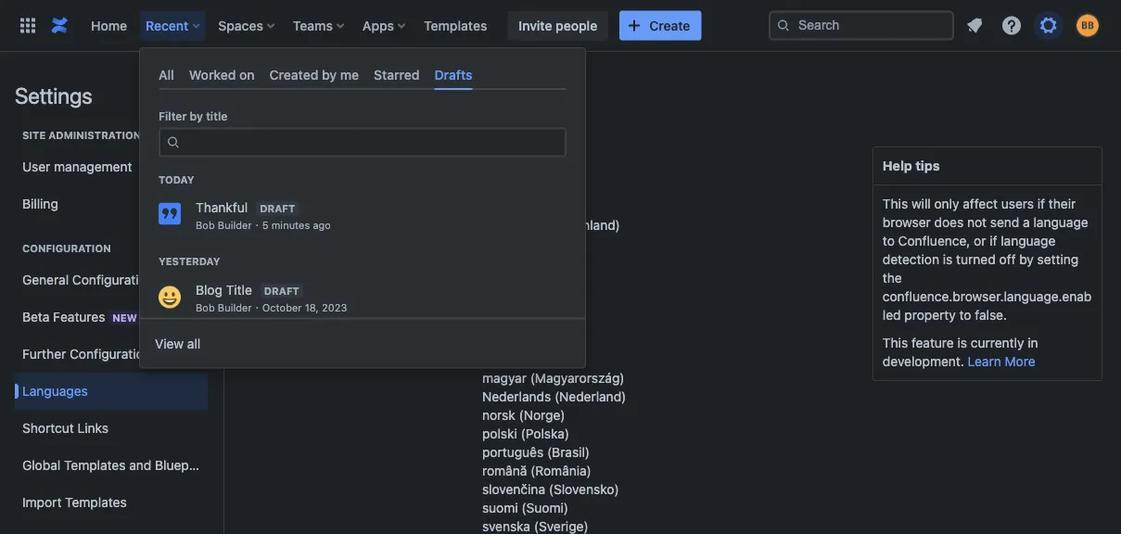 Task type: describe. For each thing, give the bounding box(es) containing it.
site administration
[[22, 129, 141, 141]]

user management
[[22, 159, 132, 174]]

general configuration link
[[15, 262, 208, 299]]

ago
[[313, 220, 331, 232]]

view
[[155, 336, 184, 351]]

minutes
[[271, 220, 310, 232]]

all
[[159, 67, 174, 82]]

settings icon image
[[1038, 14, 1060, 37]]

spaces button
[[213, 11, 282, 40]]

help tips
[[883, 158, 940, 173]]

detection
[[883, 252, 939, 267]]

in
[[1028, 335, 1038, 351]]

october
[[262, 302, 302, 314]]

:grinning: image
[[159, 286, 181, 309]]

by for created
[[322, 67, 337, 82]]

templates for import templates
[[65, 495, 127, 510]]

teams button
[[287, 11, 351, 40]]

feature
[[912, 335, 954, 351]]

(deutschland)
[[535, 217, 620, 233]]

(magyarország)
[[530, 370, 625, 386]]

draft for blog title
[[264, 285, 299, 297]]

dansk
[[482, 199, 518, 214]]

(españa)
[[533, 296, 586, 312]]

invite people button
[[508, 11, 609, 40]]

shortcut links link
[[15, 410, 208, 447]]

send
[[990, 215, 1020, 230]]

users
[[1001, 196, 1034, 211]]

title
[[226, 282, 252, 297]]

configuration for further
[[70, 346, 151, 362]]

bob builder ・ 5 minutes ago
[[196, 220, 331, 232]]

tips
[[916, 158, 940, 173]]

teams
[[293, 18, 333, 33]]

turned
[[956, 252, 996, 267]]

only
[[934, 196, 959, 211]]

false.
[[975, 307, 1007, 323]]

Search field
[[769, 11, 954, 40]]

by for filter
[[190, 110, 203, 123]]

the inside this will only affect users if their browser does not send a language to confluence, or if language detection is turned off by setting the confluence.browser.language.enab led property to false.
[[883, 270, 902, 286]]

notification icon image
[[964, 14, 986, 37]]

installed languages element
[[482, 179, 854, 534]]

(italia)
[[529, 352, 566, 367]]

site
[[22, 129, 46, 141]]

templates inside global element
[[424, 18, 487, 33]]

(slovensko)
[[549, 482, 619, 497]]

yesterday
[[159, 256, 220, 268]]

create
[[649, 18, 690, 33]]

português
[[482, 445, 544, 460]]

builder for thankful
[[218, 220, 252, 232]]

configuration group
[[15, 223, 215, 534]]

this for this will only affect users if their browser does not send a language to confluence, or if language detection is turned off by setting the confluence.browser.language.enab led property to false.
[[883, 196, 908, 211]]

norsk
[[482, 408, 515, 423]]

5
[[262, 220, 269, 232]]

(românia)
[[531, 463, 592, 479]]

further configuration link
[[15, 336, 208, 373]]

not
[[967, 215, 987, 230]]

off
[[999, 252, 1016, 267]]

global for global default language
[[250, 149, 303, 171]]

tab list containing all
[[151, 59, 574, 90]]

0 vertical spatial language
[[342, 111, 397, 126]]

import
[[22, 495, 62, 510]]

1 vertical spatial language
[[370, 149, 452, 171]]

:grinning: image
[[159, 286, 181, 309]]

people
[[556, 18, 597, 33]]

more
[[1005, 354, 1036, 369]]

Filter by title text field
[[186, 130, 554, 156]]

will
[[912, 196, 931, 211]]

confluence
[[446, 111, 514, 126]]

banner containing home
[[0, 0, 1121, 52]]

builder for blog title
[[218, 302, 252, 314]]

íslenska
[[482, 333, 530, 349]]

suomi
[[482, 500, 518, 516]]

français
[[482, 315, 530, 330]]

confluence,
[[898, 233, 970, 249]]

property
[[905, 307, 956, 323]]

global templates and blueprints link
[[15, 447, 215, 484]]

apps button
[[357, 11, 413, 40]]

led
[[883, 307, 901, 323]]

global for global templates and blueprints
[[22, 458, 60, 473]]

learn more link
[[968, 354, 1036, 369]]

(danmark)
[[522, 199, 585, 214]]

deutsch
[[482, 217, 532, 233]]

filter by title
[[159, 110, 227, 123]]

0 vertical spatial the
[[274, 111, 293, 126]]

their
[[1049, 196, 1076, 211]]

default
[[307, 149, 366, 171]]

blog
[[196, 282, 223, 297]]

learn more
[[968, 354, 1036, 369]]

help
[[883, 158, 912, 173]]

nederlands
[[482, 389, 551, 404]]

this feature is currently in development.
[[883, 335, 1038, 369]]

bob builder ・ october 18, 2023
[[196, 302, 347, 314]]

・ for thankful
[[252, 220, 262, 232]]

filter
[[159, 110, 187, 123]]



Task type: vqa. For each thing, say whether or not it's contained in the screenshot.
by corresponding to Created
yes



Task type: locate. For each thing, give the bounding box(es) containing it.
if
[[1038, 196, 1045, 211], [990, 233, 997, 249]]

tab list
[[151, 59, 574, 90]]

today
[[159, 174, 194, 186]]

0 vertical spatial language
[[250, 73, 344, 99]]

(brasil)
[[547, 445, 590, 460]]

banner
[[0, 0, 1121, 52]]

0 horizontal spatial is
[[943, 252, 953, 267]]

templates down "global templates and blueprints" link
[[65, 495, 127, 510]]

the right set
[[274, 111, 293, 126]]

confluence image
[[48, 14, 70, 37], [48, 14, 70, 37]]

administration
[[48, 129, 141, 141]]

by right off
[[1019, 252, 1034, 267]]

this down led
[[883, 335, 908, 351]]

configuration for language
[[349, 73, 477, 99]]

0 vertical spatial draft
[[260, 203, 295, 215]]

language down a
[[1001, 233, 1056, 249]]

spaces
[[218, 18, 263, 33]]

0 horizontal spatial to
[[883, 233, 895, 249]]

1 horizontal spatial by
[[322, 67, 337, 82]]

・ down title
[[252, 302, 262, 314]]

search image
[[776, 18, 791, 33]]

is right feature
[[958, 335, 967, 351]]

instance.
[[518, 111, 572, 126]]

2 this from the top
[[883, 335, 908, 351]]

set
[[250, 111, 270, 126]]

does
[[934, 215, 964, 230]]

bob down blog
[[196, 302, 215, 314]]

me
[[340, 67, 359, 82]]

builder down title
[[218, 302, 252, 314]]

bob for blog title
[[196, 302, 215, 314]]

1 vertical spatial if
[[990, 233, 997, 249]]

global down set
[[250, 149, 303, 171]]

2 ・ from the top
[[252, 302, 262, 314]]

language up filter by title "text box"
[[342, 111, 397, 126]]

configuration up new
[[72, 272, 154, 287]]

setting
[[1037, 252, 1079, 267]]

on
[[239, 67, 255, 82]]

0 vertical spatial templates
[[424, 18, 487, 33]]

・ for blog title
[[252, 302, 262, 314]]

templates
[[424, 18, 487, 33], [64, 458, 126, 473], [65, 495, 127, 510]]

1 vertical spatial language
[[1034, 215, 1088, 230]]

this will only affect users if their browser does not send a language to confluence, or if language detection is turned off by setting the confluence.browser.language.enab led property to false.
[[883, 196, 1092, 323]]

draft for thankful
[[260, 203, 295, 215]]

1 horizontal spatial the
[[883, 270, 902, 286]]

worked
[[189, 67, 236, 82]]

if left their
[[1038, 196, 1045, 211]]

billing link
[[15, 185, 208, 223]]

general
[[22, 272, 69, 287]]

1 builder from the top
[[218, 220, 252, 232]]

by inside tab list
[[322, 67, 337, 82]]

2 vertical spatial language
[[1001, 233, 1056, 249]]

this
[[420, 111, 442, 126]]

configuration
[[349, 73, 477, 99], [22, 243, 111, 255], [72, 272, 154, 287], [70, 346, 151, 362]]

・
[[252, 220, 262, 232], [252, 302, 262, 314]]

0 vertical spatial this
[[883, 196, 908, 211]]

・ left minutes
[[252, 220, 262, 232]]

this
[[883, 196, 908, 211], [883, 335, 908, 351]]

invite people
[[519, 18, 597, 33]]

1 horizontal spatial language
[[370, 149, 452, 171]]

dansk (danmark) deutsch (deutschland)
[[482, 199, 620, 233]]

to down the browser
[[883, 233, 895, 249]]

0 horizontal spatial the
[[274, 111, 293, 126]]

1 this from the top
[[883, 196, 908, 211]]

recent
[[146, 18, 189, 33]]

2 horizontal spatial by
[[1019, 252, 1034, 267]]

and
[[129, 458, 151, 473]]

1 vertical spatial is
[[958, 335, 967, 351]]

2 builder from the top
[[218, 302, 252, 314]]

builder down thankful
[[218, 220, 252, 232]]

1 vertical spatial templates
[[64, 458, 126, 473]]

0 vertical spatial bob
[[196, 220, 215, 232]]

the
[[274, 111, 293, 126], [883, 270, 902, 286]]

created by me
[[270, 67, 359, 82]]

for
[[400, 111, 417, 126]]

languages
[[22, 383, 88, 399]]

help icon image
[[1001, 14, 1023, 37]]

bob down thankful
[[196, 220, 215, 232]]

0 vertical spatial by
[[322, 67, 337, 82]]

currently
[[971, 335, 1024, 351]]

magyar
[[482, 370, 527, 386]]

invite
[[519, 18, 552, 33]]

beta features new
[[22, 309, 137, 324]]

draft up october
[[264, 285, 299, 297]]

configuration for general
[[72, 272, 154, 287]]

home link
[[85, 11, 133, 40]]

español
[[482, 296, 529, 312]]

2 vertical spatial by
[[1019, 252, 1034, 267]]

features
[[53, 309, 105, 324]]

0 horizontal spatial by
[[190, 110, 203, 123]]

thankful
[[196, 200, 248, 215]]

beta
[[22, 309, 50, 324]]

(norge)
[[519, 408, 565, 423]]

español (españa) français (france) íslenska (ísland) italiano (italia) magyar (magyarország) nederlands (nederland) norsk (norge) polski (polska) português (brasil) română (românia) slovenčina (slovensko) suomi (suomi)
[[482, 296, 626, 516]]

1 bob from the top
[[196, 220, 215, 232]]

0 horizontal spatial language
[[250, 73, 344, 99]]

global templates and blueprints
[[22, 458, 215, 473]]

configuration up set the default language for this confluence instance.
[[349, 73, 477, 99]]

1 vertical spatial by
[[190, 110, 203, 123]]

this up the browser
[[883, 196, 908, 211]]

1 vertical spatial to
[[959, 307, 971, 323]]

1 vertical spatial global
[[22, 458, 60, 473]]

2 bob from the top
[[196, 302, 215, 314]]

18,
[[305, 302, 319, 314]]

language
[[342, 111, 397, 126], [1034, 215, 1088, 230], [1001, 233, 1056, 249]]

1 vertical spatial bob
[[196, 302, 215, 314]]

home
[[91, 18, 127, 33]]

1 vertical spatial ・
[[252, 302, 262, 314]]

by left title
[[190, 110, 203, 123]]

1 vertical spatial the
[[883, 270, 902, 286]]

to
[[883, 233, 895, 249], [959, 307, 971, 323]]

this inside this will only affect users if their browser does not send a language to confluence, or if language detection is turned off by setting the confluence.browser.language.enab led property to false.
[[883, 196, 908, 211]]

0 vertical spatial ・
[[252, 220, 262, 232]]

0 vertical spatial is
[[943, 252, 953, 267]]

slovenčina
[[482, 482, 545, 497]]

1 vertical spatial this
[[883, 335, 908, 351]]

1 ・ from the top
[[252, 220, 262, 232]]

or
[[974, 233, 986, 249]]

is
[[943, 252, 953, 267], [958, 335, 967, 351]]

0 horizontal spatial if
[[990, 233, 997, 249]]

language up the default
[[250, 73, 344, 99]]

default
[[297, 111, 338, 126]]

affect
[[963, 196, 998, 211]]

development.
[[883, 354, 964, 369]]

(ísland)
[[534, 333, 579, 349]]

recent button
[[140, 11, 207, 40]]

italiano
[[482, 352, 525, 367]]

further
[[22, 346, 66, 362]]

1 horizontal spatial is
[[958, 335, 967, 351]]

if right or
[[990, 233, 997, 249]]

created
[[270, 67, 318, 82]]

0 vertical spatial global
[[250, 149, 303, 171]]

appswitcher icon image
[[17, 14, 39, 37]]

language
[[250, 73, 344, 99], [370, 149, 452, 171]]

starred
[[374, 67, 420, 82]]

bob for thankful
[[196, 220, 215, 232]]

global up "import"
[[22, 458, 60, 473]]

1 horizontal spatial to
[[959, 307, 971, 323]]

(france)
[[533, 315, 584, 330]]

is down confluence,
[[943, 252, 953, 267]]

0 horizontal spatial global
[[22, 458, 60, 473]]

worked on
[[189, 67, 255, 82]]

1 horizontal spatial global
[[250, 149, 303, 171]]

management
[[54, 159, 132, 174]]

templates for global templates and blueprints
[[64, 458, 126, 473]]

română
[[482, 463, 527, 479]]

to left "false."
[[959, 307, 971, 323]]

is inside this will only affect users if their browser does not send a language to confluence, or if language detection is turned off by setting the confluence.browser.language.enab led property to false.
[[943, 252, 953, 267]]

1 vertical spatial builder
[[218, 302, 252, 314]]

configuration up languages 'link'
[[70, 346, 151, 362]]

site administration group
[[15, 109, 208, 228]]

this inside this feature is currently in development.
[[883, 335, 908, 351]]

0 vertical spatial to
[[883, 233, 895, 249]]

configuration up general
[[22, 243, 111, 255]]

(suomi)
[[522, 500, 569, 516]]

0 vertical spatial builder
[[218, 220, 252, 232]]

this for this feature is currently in development.
[[883, 335, 908, 351]]

view all link
[[140, 325, 585, 362]]

global element
[[11, 0, 769, 51]]

confluence.browser.language.enab
[[883, 289, 1092, 304]]

language down set the default language for this confluence instance.
[[370, 149, 452, 171]]

new
[[112, 312, 137, 324]]

templates up the drafts
[[424, 18, 487, 33]]

apps
[[363, 18, 394, 33]]

is inside this feature is currently in development.
[[958, 335, 967, 351]]

user
[[22, 159, 50, 174]]

by inside this will only affect users if their browser does not send a language to confluence, or if language detection is turned off by setting the confluence.browser.language.enab led property to false.
[[1019, 252, 1034, 267]]

draft up the "5"
[[260, 203, 295, 215]]

language configuration
[[250, 73, 477, 99]]

shortcut
[[22, 421, 74, 436]]

2 vertical spatial templates
[[65, 495, 127, 510]]

(polska)
[[521, 426, 569, 441]]

global inside 'configuration' group
[[22, 458, 60, 473]]

all
[[187, 336, 201, 351]]

further configuration
[[22, 346, 151, 362]]

by
[[322, 67, 337, 82], [190, 110, 203, 123], [1019, 252, 1034, 267]]

the down detection
[[883, 270, 902, 286]]

templates down links
[[64, 458, 126, 473]]

1 horizontal spatial if
[[1038, 196, 1045, 211]]

by left me
[[322, 67, 337, 82]]

user management link
[[15, 148, 208, 185]]

0 vertical spatial if
[[1038, 196, 1045, 211]]

language down their
[[1034, 215, 1088, 230]]

2023
[[322, 302, 347, 314]]

import templates
[[22, 495, 127, 510]]

1 vertical spatial draft
[[264, 285, 299, 297]]



